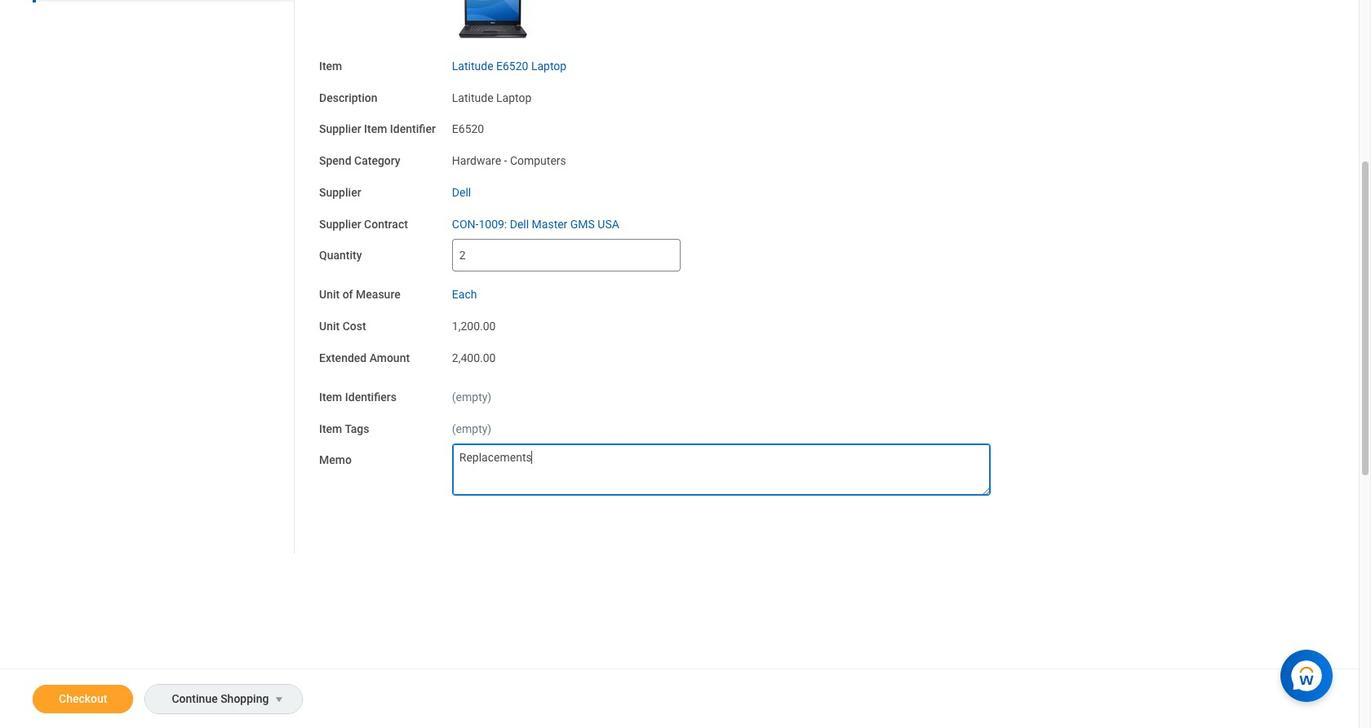 Task type: describe. For each thing, give the bounding box(es) containing it.
unit cost
[[319, 320, 366, 333]]

gms
[[570, 218, 595, 231]]

supplier contract
[[319, 218, 408, 231]]

extended amount
[[319, 352, 410, 365]]

(empty) for item tags
[[452, 423, 492, 436]]

Quantity text field
[[452, 240, 681, 272]]

checkout
[[59, 693, 107, 706]]

e6520.jpg image
[[452, 0, 534, 40]]

usa
[[598, 218, 620, 231]]

unit for unit of measure
[[319, 289, 340, 302]]

hardware - computers
[[452, 154, 566, 167]]

item for item
[[319, 60, 342, 73]]

unit for unit cost
[[319, 320, 340, 333]]

laptop inside the description element
[[496, 91, 532, 104]]

each link
[[452, 285, 477, 302]]

latitude for latitude laptop
[[452, 91, 494, 104]]

1,200.00
[[452, 320, 496, 333]]

description element
[[452, 81, 991, 106]]

Memo text field
[[452, 444, 991, 497]]

(empty) for item identifiers
[[452, 391, 492, 404]]

measure
[[356, 289, 401, 302]]

identifier
[[390, 123, 436, 136]]

identifiers
[[345, 391, 397, 404]]

tags
[[345, 423, 369, 436]]

unit of measure
[[319, 289, 401, 302]]

continue
[[172, 693, 218, 706]]

0 vertical spatial laptop
[[531, 60, 567, 73]]

checkout button
[[33, 686, 133, 714]]

amount
[[370, 352, 410, 365]]

category
[[354, 154, 401, 167]]

description
[[319, 91, 378, 104]]

memo
[[319, 454, 352, 467]]

con-1009: dell master gms usa link
[[452, 214, 620, 231]]

supplier item identifier element
[[452, 113, 484, 137]]

each
[[452, 289, 477, 302]]

of
[[343, 289, 353, 302]]

item up category
[[364, 123, 387, 136]]

1 horizontal spatial dell
[[510, 218, 529, 231]]

item for item tags
[[319, 423, 342, 436]]



Task type: vqa. For each thing, say whether or not it's contained in the screenshot.


Task type: locate. For each thing, give the bounding box(es) containing it.
hardware
[[452, 154, 501, 167]]

dell link
[[452, 183, 471, 199]]

item left tags
[[319, 423, 342, 436]]

dell right 1009: at the top
[[510, 218, 529, 231]]

item
[[319, 60, 342, 73], [364, 123, 387, 136], [319, 391, 342, 404], [319, 423, 342, 436]]

dell
[[452, 186, 471, 199], [510, 218, 529, 231]]

supplier for supplier contract
[[319, 218, 361, 231]]

1 vertical spatial latitude
[[452, 91, 494, 104]]

0 vertical spatial latitude
[[452, 60, 494, 73]]

item up the description
[[319, 60, 342, 73]]

caret down image
[[270, 694, 289, 707]]

master
[[532, 218, 568, 231]]

spend category
[[319, 154, 401, 167]]

0 vertical spatial (empty)
[[452, 391, 492, 404]]

continue shopping button
[[146, 686, 270, 714]]

unit cost element
[[452, 310, 496, 335]]

supplier for supplier
[[319, 186, 361, 199]]

(empty)
[[452, 391, 492, 404], [452, 423, 492, 436]]

workday assistant region
[[1281, 644, 1340, 703]]

latitude up latitude laptop
[[452, 60, 494, 73]]

-
[[504, 154, 507, 167]]

supplier
[[319, 123, 361, 136], [319, 186, 361, 199], [319, 218, 361, 231]]

0 horizontal spatial dell
[[452, 186, 471, 199]]

latitude
[[452, 60, 494, 73], [452, 91, 494, 104]]

1 vertical spatial unit
[[319, 320, 340, 333]]

laptop
[[531, 60, 567, 73], [496, 91, 532, 104]]

latitude up the supplier item identifier element
[[452, 91, 494, 104]]

0 vertical spatial dell
[[452, 186, 471, 199]]

cost
[[343, 320, 366, 333]]

e6520
[[496, 60, 529, 73], [452, 123, 484, 136]]

con-
[[452, 218, 479, 231]]

2 latitude from the top
[[452, 91, 494, 104]]

e6520 up latitude laptop
[[496, 60, 529, 73]]

1 vertical spatial (empty)
[[452, 423, 492, 436]]

0 vertical spatial e6520
[[496, 60, 529, 73]]

0 vertical spatial unit
[[319, 289, 340, 302]]

1009:
[[479, 218, 507, 231]]

dell up con-
[[452, 186, 471, 199]]

item for item identifiers
[[319, 391, 342, 404]]

quantity
[[319, 249, 362, 262]]

supplier down spend at the top
[[319, 186, 361, 199]]

item up item tags
[[319, 391, 342, 404]]

latitude for latitude e6520 laptop
[[452, 60, 494, 73]]

2 vertical spatial supplier
[[319, 218, 361, 231]]

spend
[[319, 154, 351, 167]]

latitude inside the description element
[[452, 91, 494, 104]]

1 latitude from the top
[[452, 60, 494, 73]]

1 horizontal spatial e6520
[[496, 60, 529, 73]]

con-1009: dell master gms usa
[[452, 218, 620, 231]]

unit left cost
[[319, 320, 340, 333]]

supplier for supplier item identifier
[[319, 123, 361, 136]]

1 supplier from the top
[[319, 123, 361, 136]]

supplier up spend at the top
[[319, 123, 361, 136]]

unit
[[319, 289, 340, 302], [319, 320, 340, 333]]

1 vertical spatial laptop
[[496, 91, 532, 104]]

contract
[[364, 218, 408, 231]]

1 vertical spatial supplier
[[319, 186, 361, 199]]

extended
[[319, 352, 367, 365]]

item identifiers
[[319, 391, 397, 404]]

2 (empty) from the top
[[452, 423, 492, 436]]

1 vertical spatial dell
[[510, 218, 529, 231]]

2 supplier from the top
[[319, 186, 361, 199]]

latitude laptop
[[452, 91, 532, 104]]

hardware - computers element
[[452, 151, 566, 167]]

laptop up latitude laptop
[[531, 60, 567, 73]]

latitude e6520 laptop link
[[452, 56, 567, 73]]

2 unit from the top
[[319, 320, 340, 333]]

supplier item identifier
[[319, 123, 436, 136]]

3 supplier from the top
[[319, 218, 361, 231]]

latitude e6520 laptop
[[452, 60, 567, 73]]

1 (empty) from the top
[[452, 391, 492, 404]]

1 vertical spatial e6520
[[452, 123, 484, 136]]

shopping
[[221, 693, 269, 706]]

item tags
[[319, 423, 369, 436]]

continue shopping
[[172, 693, 269, 706]]

supplier up quantity on the left top
[[319, 218, 361, 231]]

2,400.00
[[452, 352, 496, 365]]

laptop down "latitude e6520 laptop"
[[496, 91, 532, 104]]

e6520 up hardware
[[452, 123, 484, 136]]

0 horizontal spatial e6520
[[452, 123, 484, 136]]

0 vertical spatial supplier
[[319, 123, 361, 136]]

computers
[[510, 154, 566, 167]]

unit left of
[[319, 289, 340, 302]]

1 unit from the top
[[319, 289, 340, 302]]



